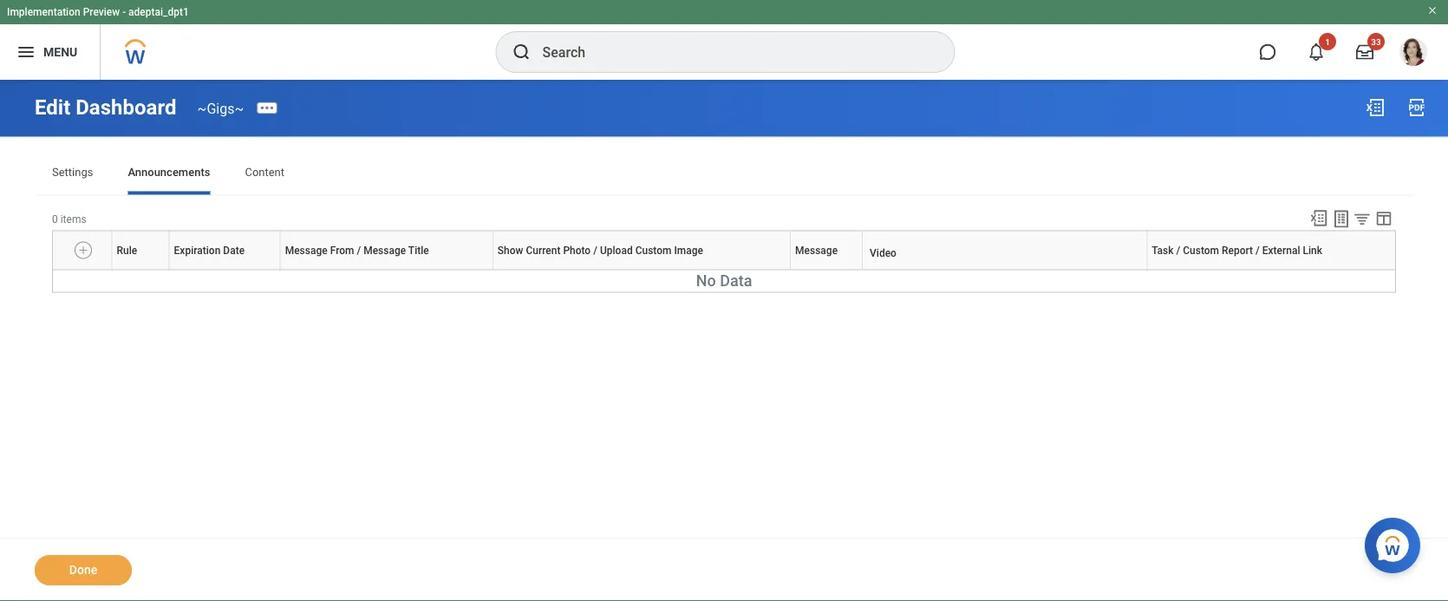 Task type: describe. For each thing, give the bounding box(es) containing it.
done button
[[35, 555, 132, 586]]

tab list inside "edit dashboard" main content
[[35, 153, 1414, 195]]

rule button
[[117, 230, 176, 269]]

message from / message title
[[285, 244, 429, 256]]

search image
[[511, 42, 532, 62]]

video
[[870, 247, 897, 259]]

~gigs~ element
[[197, 100, 244, 116]]

click to view/edit grid preferences image
[[1375, 209, 1394, 228]]

upload
[[600, 244, 633, 256]]

33 button
[[1346, 33, 1385, 71]]

message for message
[[796, 244, 838, 256]]

no data
[[696, 272, 752, 290]]

menu
[[43, 45, 77, 59]]

show
[[498, 244, 524, 256]]

implementation
[[7, 6, 80, 18]]

dashboard
[[76, 95, 177, 120]]

1 button
[[1298, 33, 1337, 71]]

3 / from the left
[[1177, 244, 1181, 256]]

toolbar inside "edit dashboard" main content
[[1302, 209, 1397, 230]]

profile logan mcneil image
[[1400, 38, 1428, 69]]

~gigs~
[[197, 100, 244, 116]]

content
[[245, 166, 285, 179]]

export to worksheets image
[[1332, 209, 1353, 229]]

done
[[69, 563, 97, 577]]

notifications large image
[[1308, 43, 1326, 61]]

from
[[330, 244, 354, 256]]

custom inside button
[[636, 244, 672, 256]]

inbox large image
[[1357, 43, 1374, 61]]

image
[[674, 244, 704, 256]]

adeptai_dpt1
[[128, 6, 189, 18]]

33
[[1372, 36, 1382, 47]]

message for message from / message title
[[285, 244, 328, 256]]

menu banner
[[0, 0, 1449, 80]]

2 / from the left
[[594, 244, 598, 256]]



Task type: locate. For each thing, give the bounding box(es) containing it.
message left the from
[[285, 244, 328, 256]]

rule
[[117, 244, 137, 256]]

1 custom from the left
[[636, 244, 672, 256]]

tab list
[[35, 153, 1414, 195]]

justify image
[[16, 42, 36, 62]]

edit dashboard main content
[[0, 80, 1449, 601]]

show current photo / upload custom image button
[[498, 230, 797, 269]]

export to excel image left export to worksheets icon
[[1310, 209, 1329, 228]]

0 horizontal spatial custom
[[636, 244, 672, 256]]

message
[[285, 244, 328, 256], [364, 244, 406, 256], [796, 244, 838, 256]]

task / custom report / external link button
[[1152, 244, 1392, 256]]

-
[[122, 6, 126, 18]]

1 message from the left
[[285, 244, 328, 256]]

date
[[223, 244, 245, 256]]

photo
[[563, 244, 591, 256]]

/ right photo
[[594, 244, 598, 256]]

current
[[526, 244, 561, 256]]

2 custom from the left
[[1184, 244, 1220, 256]]

1 horizontal spatial custom
[[1184, 244, 1220, 256]]

expiration
[[174, 244, 221, 256]]

message left "video"
[[796, 244, 838, 256]]

toolbar
[[1302, 209, 1397, 230]]

/ right task
[[1177, 244, 1181, 256]]

report
[[1222, 244, 1254, 256]]

1 horizontal spatial message
[[364, 244, 406, 256]]

tab list containing settings
[[35, 153, 1414, 195]]

select to filter grid data image
[[1353, 210, 1372, 228]]

expiration date
[[174, 244, 245, 256]]

0 horizontal spatial export to excel image
[[1310, 209, 1329, 228]]

export to excel image for export to worksheets icon
[[1310, 209, 1329, 228]]

4 / from the left
[[1256, 244, 1260, 256]]

3 message from the left
[[796, 244, 838, 256]]

message left title
[[364, 244, 406, 256]]

0 horizontal spatial message
[[285, 244, 328, 256]]

0
[[52, 213, 58, 226]]

custom
[[636, 244, 672, 256], [1184, 244, 1220, 256]]

announcements
[[128, 166, 210, 179]]

1 / from the left
[[357, 244, 361, 256]]

export to excel image
[[1366, 97, 1386, 118], [1310, 209, 1329, 228]]

settings
[[52, 166, 93, 179]]

/
[[357, 244, 361, 256], [594, 244, 598, 256], [1177, 244, 1181, 256], [1256, 244, 1260, 256]]

close environment banner image
[[1428, 5, 1438, 16]]

edit
[[35, 95, 71, 120]]

view printable version (pdf) image
[[1407, 97, 1428, 118]]

items
[[60, 213, 86, 226]]

data
[[720, 272, 752, 290]]

0 vertical spatial export to excel image
[[1366, 97, 1386, 118]]

expiration date button
[[174, 230, 287, 269]]

export to excel image for view printable version (pdf) image
[[1366, 97, 1386, 118]]

custom left report
[[1184, 244, 1220, 256]]

1 vertical spatial export to excel image
[[1310, 209, 1329, 228]]

message button
[[796, 230, 869, 269]]

link
[[1303, 244, 1323, 256]]

/ right report
[[1256, 244, 1260, 256]]

1 horizontal spatial export to excel image
[[1366, 97, 1386, 118]]

edit dashboard
[[35, 95, 177, 120]]

task
[[1152, 244, 1174, 256]]

export to excel image left view printable version (pdf) image
[[1366, 97, 1386, 118]]

no
[[696, 272, 716, 290]]

external
[[1263, 244, 1301, 256]]

task / custom report / external link
[[1152, 244, 1323, 256]]

show current photo / upload custom image
[[498, 244, 704, 256]]

2 horizontal spatial message
[[796, 244, 838, 256]]

2 message from the left
[[364, 244, 406, 256]]

Search Workday  search field
[[543, 33, 919, 71]]

0 items
[[52, 213, 86, 226]]

implementation preview -   adeptai_dpt1
[[7, 6, 189, 18]]

message from / message title button
[[285, 230, 500, 269]]

plus image
[[77, 242, 89, 258]]

1
[[1326, 36, 1331, 47]]

/ right the from
[[357, 244, 361, 256]]

title
[[408, 244, 429, 256]]

preview
[[83, 6, 120, 18]]

menu button
[[0, 24, 100, 80]]

custom left the image
[[636, 244, 672, 256]]



Task type: vqa. For each thing, say whether or not it's contained in the screenshot.
the left inbox image
no



